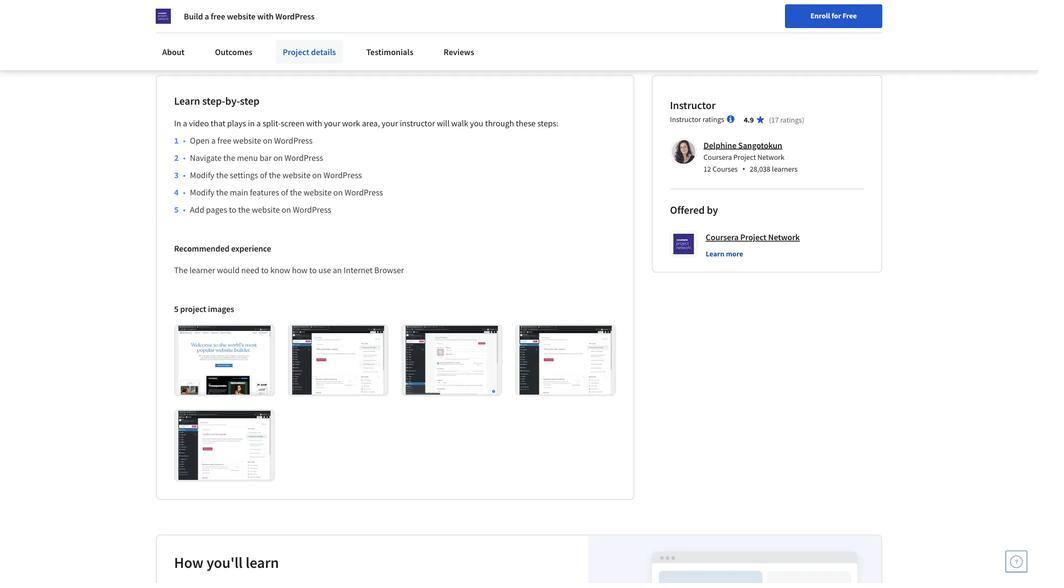 Task type: vqa. For each thing, say whether or not it's contained in the screenshot.
the https://finaid.georgetown.edu/continuing-
no



Task type: describe. For each thing, give the bounding box(es) containing it.
testimonials
[[366, 46, 413, 57]]

enroll for free button
[[785, 4, 882, 28]]

settings
[[230, 170, 258, 181]]

1 vertical spatial coursera
[[706, 232, 739, 243]]

enroll for free
[[810, 11, 857, 21]]

0 vertical spatial project
[[283, 46, 309, 57]]

the
[[174, 265, 188, 276]]

28,038
[[750, 164, 770, 174]]

enroll
[[810, 11, 830, 21]]

coursera project network image
[[156, 9, 171, 24]]

• navigate the menu bar on wordpress
[[183, 153, 323, 164]]

17
[[771, 115, 779, 125]]

step
[[240, 94, 259, 108]]

main
[[230, 187, 248, 198]]

you'll
[[206, 554, 243, 573]]

• add pages to the website on wordpress
[[183, 205, 331, 215]]

delphine sangotokun coursera project network 12 courses • 28,038 learners
[[704, 140, 798, 175]]

outcomes
[[215, 46, 252, 57]]

1 vertical spatial free
[[217, 135, 231, 146]]

1 horizontal spatial ratings
[[780, 115, 802, 125]]

the down • modify the settings of the website on wordpress
[[290, 187, 302, 198]]

in a video that plays in a split-screen with your work area, your instructor will walk you through these steps:
[[174, 118, 559, 129]]

the down the main
[[238, 205, 250, 215]]

reviews link
[[437, 40, 481, 64]]

)
[[802, 115, 804, 125]]

website down • modify the settings of the website on wordpress
[[304, 187, 332, 198]]

about link
[[156, 40, 191, 64]]

navigate
[[190, 153, 222, 164]]

help center image
[[1010, 556, 1023, 569]]

learn
[[246, 554, 279, 573]]

shopping cart: 1 item image
[[785, 8, 806, 25]]

4.9
[[744, 115, 754, 125]]

area,
[[362, 118, 380, 129]]

coursera project network link
[[706, 231, 800, 244]]

website up menu on the top of page
[[233, 135, 261, 146]]

instructor for instructor ratings
[[670, 114, 701, 124]]

2 horizontal spatial to
[[309, 265, 317, 276]]

learn more
[[706, 249, 743, 259]]

( 17 ratings )
[[769, 115, 804, 125]]

• modify the settings of the website on wordpress
[[183, 170, 362, 181]]

website up outcomes link
[[227, 11, 256, 22]]

recommended
[[174, 244, 229, 254]]

experience
[[231, 244, 271, 254]]

need
[[241, 265, 259, 276]]

5
[[174, 304, 178, 315]]

project details link
[[276, 40, 342, 64]]

bar
[[260, 153, 272, 164]]

reviews
[[444, 46, 474, 57]]

delphine sangotokun image
[[672, 140, 695, 164]]

walk
[[451, 118, 468, 129]]

2 your from the left
[[382, 118, 398, 129]]

steps:
[[537, 118, 559, 129]]

english button
[[811, 0, 876, 35]]

the up • modify the main features of the website on wordpress
[[269, 170, 281, 181]]

2 vertical spatial project
[[740, 232, 767, 243]]

0 vertical spatial free
[[211, 11, 225, 22]]

instructor
[[400, 118, 435, 129]]

open
[[190, 135, 210, 146]]

by
[[707, 204, 718, 217]]

delphine
[[704, 140, 737, 151]]

how
[[292, 265, 308, 276]]

split-
[[263, 118, 281, 129]]

learner
[[189, 265, 215, 276]]

an
[[333, 265, 342, 276]]

modify for modify the main features of the website on wordpress
[[190, 187, 214, 198]]

learners
[[772, 164, 798, 174]]

more
[[726, 249, 743, 259]]

0 vertical spatial of
[[260, 170, 267, 181]]

you
[[470, 118, 483, 129]]

instructor for instructor
[[670, 98, 716, 112]]

screen
[[281, 118, 305, 129]]

offered by
[[670, 204, 718, 217]]

build a free website with wordpress
[[184, 11, 315, 22]]

the left settings
[[216, 170, 228, 181]]

the left menu on the top of page
[[223, 153, 235, 164]]

read less button
[[156, 46, 191, 57]]

offered
[[670, 204, 705, 217]]

these
[[516, 118, 536, 129]]

coursera project network
[[706, 232, 800, 243]]

how
[[174, 554, 204, 573]]



Task type: locate. For each thing, give the bounding box(es) containing it.
2 instructor from the top
[[670, 114, 701, 124]]

None search field
[[154, 7, 414, 28]]

project left details
[[283, 46, 309, 57]]

learn for learn step-by-step
[[174, 94, 200, 108]]

1 your from the left
[[324, 118, 340, 129]]

• for • modify the settings of the website on wordpress
[[183, 170, 186, 181]]

free right build
[[211, 11, 225, 22]]

internet
[[344, 265, 373, 276]]

pages
[[206, 205, 227, 215]]

1 vertical spatial instructor
[[670, 114, 701, 124]]

your
[[324, 118, 340, 129], [382, 118, 398, 129]]

modify down navigate
[[190, 170, 214, 181]]

network
[[757, 152, 784, 162], [768, 232, 800, 243]]

project details
[[283, 46, 336, 57]]

1 vertical spatial of
[[281, 187, 288, 198]]

coursera
[[704, 152, 732, 162], [706, 232, 739, 243]]

with right screen
[[306, 118, 322, 129]]

read
[[156, 46, 175, 56]]

modify
[[190, 170, 214, 181], [190, 187, 214, 198]]

0 horizontal spatial with
[[257, 11, 274, 22]]

free down that
[[217, 135, 231, 146]]

how you'll learn
[[174, 554, 279, 573]]

project up more
[[740, 232, 767, 243]]

0 vertical spatial with
[[257, 11, 274, 22]]

instructor up instructor ratings
[[670, 98, 716, 112]]

menu
[[237, 153, 258, 164]]

1 vertical spatial project
[[733, 152, 756, 162]]

of right features
[[281, 187, 288, 198]]

add
[[190, 205, 204, 215]]

learn for learn more
[[706, 249, 724, 259]]

ratings up delphine
[[703, 114, 724, 124]]

to left use
[[309, 265, 317, 276]]

learn step-by-step
[[174, 94, 259, 108]]

know
[[270, 265, 290, 276]]

coursera inside the delphine sangotokun coursera project network 12 courses • 28,038 learners
[[704, 152, 732, 162]]

plays
[[227, 118, 246, 129]]

• modify the main features of the website on wordpress
[[183, 187, 383, 198]]

your left work
[[324, 118, 340, 129]]

to right 'need'
[[261, 265, 269, 276]]

0 horizontal spatial learn
[[174, 94, 200, 108]]

project
[[180, 304, 206, 315]]

instructor
[[670, 98, 716, 112], [670, 114, 701, 124]]

the learner would need to know how to use an internet browser
[[174, 265, 404, 276]]

• inside the delphine sangotokun coursera project network 12 courses • 28,038 learners
[[742, 163, 745, 175]]

about
[[162, 46, 185, 57]]

2 modify from the top
[[190, 187, 214, 198]]

less
[[177, 46, 191, 56]]

with up outcomes link
[[257, 11, 274, 22]]

• open a free website on wordpress
[[183, 135, 313, 146]]

website down features
[[252, 205, 280, 215]]

0 vertical spatial learn
[[174, 94, 200, 108]]

1 horizontal spatial to
[[261, 265, 269, 276]]

in
[[174, 118, 181, 129]]

0 vertical spatial modify
[[190, 170, 214, 181]]

to
[[229, 205, 236, 215], [261, 265, 269, 276], [309, 265, 317, 276]]

coursera up learn more
[[706, 232, 739, 243]]

courses
[[713, 164, 738, 174]]

1 vertical spatial modify
[[190, 187, 214, 198]]

work
[[342, 118, 360, 129]]

in
[[248, 118, 255, 129]]

0 horizontal spatial ratings
[[703, 114, 724, 124]]

0 vertical spatial network
[[757, 152, 784, 162]]

features
[[250, 187, 279, 198]]

outcomes link
[[208, 40, 259, 64]]

1 vertical spatial learn
[[706, 249, 724, 259]]

of up features
[[260, 170, 267, 181]]

click to expand item image
[[178, 326, 271, 395], [292, 326, 384, 395], [406, 326, 498, 395], [520, 326, 612, 395], [178, 412, 271, 481]]

would
[[217, 265, 240, 276]]

for
[[832, 11, 841, 21]]

that
[[211, 118, 225, 129]]

browser
[[374, 265, 404, 276]]

recommended experience
[[174, 244, 271, 254]]

will
[[437, 118, 450, 129]]

1 horizontal spatial your
[[382, 118, 398, 129]]

of
[[260, 170, 267, 181], [281, 187, 288, 198]]

delphine sangotokun link
[[704, 140, 782, 151]]

•
[[183, 135, 186, 146], [183, 153, 186, 164], [742, 163, 745, 175], [183, 170, 186, 181], [183, 187, 186, 198], [183, 205, 186, 215]]

project down "delphine sangotokun" link
[[733, 152, 756, 162]]

instructor up delphine sangotokun icon
[[670, 114, 701, 124]]

step-
[[202, 94, 225, 108]]

• for • navigate the menu bar on wordpress
[[183, 153, 186, 164]]

0 horizontal spatial your
[[324, 118, 340, 129]]

your right area,
[[382, 118, 398, 129]]

1 horizontal spatial of
[[281, 187, 288, 198]]

with
[[257, 11, 274, 22], [306, 118, 322, 129]]

use
[[318, 265, 331, 276]]

on
[[263, 135, 272, 146], [273, 153, 283, 164], [312, 170, 322, 181], [333, 187, 343, 198], [282, 205, 291, 215]]

free
[[211, 11, 225, 22], [217, 135, 231, 146]]

network inside coursera project network link
[[768, 232, 800, 243]]

instructor ratings
[[670, 114, 724, 124]]

sangotokun
[[738, 140, 782, 151]]

build
[[184, 11, 203, 22]]

to right pages
[[229, 205, 236, 215]]

1 modify from the top
[[190, 170, 214, 181]]

project inside the delphine sangotokun coursera project network 12 courses • 28,038 learners
[[733, 152, 756, 162]]

project
[[283, 46, 309, 57], [733, 152, 756, 162], [740, 232, 767, 243]]

learn up in
[[174, 94, 200, 108]]

learn inside button
[[706, 249, 724, 259]]

through
[[485, 118, 514, 129]]

ratings
[[703, 114, 724, 124], [780, 115, 802, 125]]

free
[[843, 11, 857, 21]]

• for • modify the main features of the website on wordpress
[[183, 187, 186, 198]]

modify for modify the settings of the website on wordpress
[[190, 170, 214, 181]]

show notifications image
[[892, 14, 905, 26]]

modify up the add at the top left
[[190, 187, 214, 198]]

video
[[189, 118, 209, 129]]

details
[[311, 46, 336, 57]]

12
[[704, 164, 711, 174]]

website
[[227, 11, 256, 22], [233, 135, 261, 146], [282, 170, 311, 181], [304, 187, 332, 198], [252, 205, 280, 215]]

• for • add pages to the website on wordpress
[[183, 205, 186, 215]]

(
[[769, 115, 771, 125]]

0 vertical spatial coursera
[[704, 152, 732, 162]]

testimonials link
[[360, 40, 420, 64]]

1 horizontal spatial with
[[306, 118, 322, 129]]

1 vertical spatial with
[[306, 118, 322, 129]]

the
[[223, 153, 235, 164], [216, 170, 228, 181], [269, 170, 281, 181], [216, 187, 228, 198], [290, 187, 302, 198], [238, 205, 250, 215]]

english
[[831, 12, 857, 23]]

1 vertical spatial network
[[768, 232, 800, 243]]

network inside the delphine sangotokun coursera project network 12 courses • 28,038 learners
[[757, 152, 784, 162]]

0 horizontal spatial to
[[229, 205, 236, 215]]

learn left more
[[706, 249, 724, 259]]

learn
[[174, 94, 200, 108], [706, 249, 724, 259]]

read less
[[156, 46, 191, 56]]

1 instructor from the top
[[670, 98, 716, 112]]

wordpress
[[275, 11, 315, 22], [274, 135, 313, 146], [285, 153, 323, 164], [323, 170, 362, 181], [345, 187, 383, 198], [293, 205, 331, 215]]

0 horizontal spatial of
[[260, 170, 267, 181]]

ratings right '17'
[[780, 115, 802, 125]]

coursera down delphine
[[704, 152, 732, 162]]

by-
[[225, 94, 240, 108]]

the left the main
[[216, 187, 228, 198]]

website up • modify the main features of the website on wordpress
[[282, 170, 311, 181]]

1 horizontal spatial learn
[[706, 249, 724, 259]]

5 project images
[[174, 304, 234, 315]]

• for • open a free website on wordpress
[[183, 135, 186, 146]]

0 vertical spatial instructor
[[670, 98, 716, 112]]



